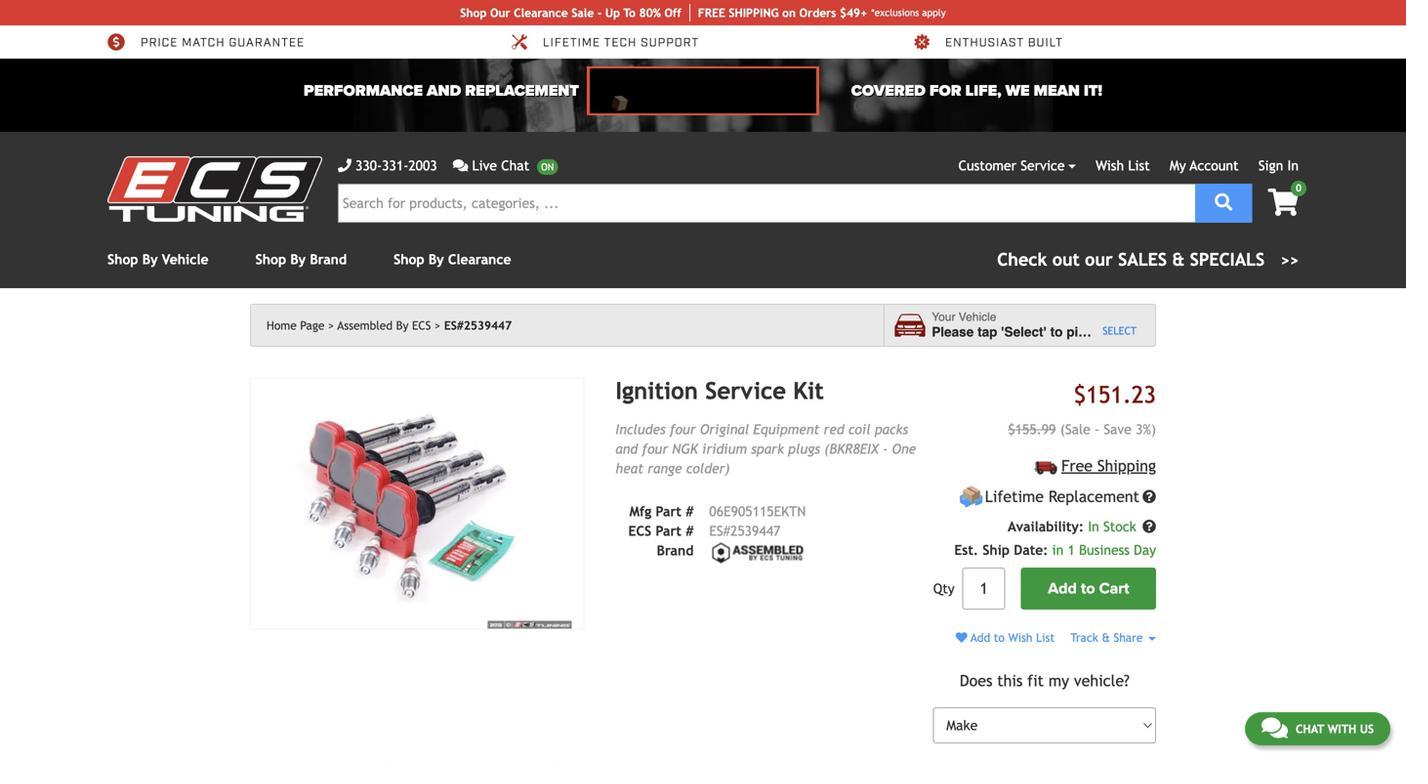 Task type: describe. For each thing, give the bounding box(es) containing it.
1 vertical spatial -
[[1095, 421, 1100, 437]]

red
[[824, 421, 845, 437]]

shop for shop by brand
[[256, 252, 286, 267]]

$155.99
[[1009, 421, 1057, 437]]

sales & specials
[[1119, 249, 1265, 270]]

heat
[[616, 461, 644, 476]]

lifetime replacement program banner image
[[587, 66, 820, 115]]

tech
[[604, 35, 637, 51]]

es#
[[710, 523, 731, 539]]

shop our clearance sale - up to 80% off link
[[460, 4, 690, 21]]

add to cart button
[[1022, 568, 1157, 610]]

service for customer
[[1021, 158, 1065, 173]]

up
[[606, 6, 620, 20]]

track & share
[[1071, 631, 1147, 644]]

and
[[427, 82, 461, 100]]

track & share button
[[1071, 631, 1157, 644]]

0 vertical spatial wish
[[1096, 158, 1125, 173]]

packs
[[875, 421, 909, 437]]

kit
[[794, 377, 824, 404]]

tap
[[978, 324, 998, 340]]

- inside includes four original equipment red coil packs and four ngk iridium spark plugs (bkr8eix - one heat range colder)
[[883, 441, 888, 457]]

it!
[[1084, 82, 1103, 100]]

home page link
[[267, 318, 334, 332]]

availability: in stock
[[1008, 519, 1141, 535]]

by for brand
[[290, 252, 306, 267]]

service for ignition
[[705, 377, 787, 404]]

does this fit my vehicle?
[[960, 671, 1130, 690]]

& for sales
[[1173, 249, 1185, 270]]

range
[[648, 461, 682, 476]]

account
[[1190, 158, 1239, 173]]

live
[[472, 158, 497, 173]]

1 horizontal spatial list
[[1129, 158, 1150, 173]]

on
[[783, 6, 796, 20]]

plugs
[[789, 441, 821, 457]]

chat with us link
[[1245, 712, 1391, 745]]

select link
[[1103, 323, 1137, 339]]

price match guarantee
[[141, 35, 305, 51]]

home
[[267, 318, 297, 332]]

share
[[1114, 631, 1143, 644]]

does
[[960, 671, 993, 690]]

shop for shop by clearance
[[394, 252, 425, 267]]

question circle image for in stock
[[1143, 520, 1157, 534]]

ecs tuning image
[[107, 156, 322, 222]]

enthusiast built link
[[912, 33, 1064, 51]]

0
[[1296, 182, 1302, 193]]

my
[[1170, 158, 1187, 173]]

off
[[665, 6, 682, 20]]

0 horizontal spatial chat
[[501, 158, 530, 173]]

replacement
[[1049, 488, 1140, 506]]

ignition service kit
[[616, 377, 824, 404]]

spark
[[751, 441, 784, 457]]

customer service
[[959, 158, 1065, 173]]

assembled
[[338, 318, 393, 332]]

lifetime for lifetime tech support
[[543, 35, 601, 51]]

sale
[[572, 6, 594, 20]]

we
[[1006, 82, 1030, 100]]

0 link
[[1253, 181, 1307, 218]]

1 vertical spatial wish
[[1009, 631, 1033, 644]]

availability:
[[1008, 519, 1084, 535]]

life,
[[966, 82, 1002, 100]]

free
[[1062, 457, 1093, 475]]

performance and replacement
[[304, 82, 579, 100]]

shop by clearance
[[394, 252, 511, 267]]

vehicle inside your vehicle please tap 'select' to pick a vehicle
[[959, 310, 997, 324]]

fit
[[1028, 671, 1044, 690]]

free shipping image
[[1035, 461, 1058, 474]]

covered for life, we mean it!
[[852, 82, 1103, 100]]

est. ship date: in 1 business day
[[955, 542, 1157, 558]]

1 horizontal spatial chat
[[1296, 722, 1325, 736]]

vehicle?
[[1074, 671, 1130, 690]]

in for sign
[[1288, 158, 1299, 173]]

add for add to cart
[[1048, 579, 1077, 598]]

vehicle
[[1108, 324, 1153, 340]]

3%)
[[1136, 421, 1157, 437]]

to
[[624, 6, 636, 20]]

331-
[[382, 158, 409, 173]]

date:
[[1014, 542, 1049, 558]]

price match guarantee link
[[107, 33, 305, 51]]

lifetime tech support
[[543, 35, 700, 51]]

customer
[[959, 158, 1017, 173]]

assembled by ecs image
[[710, 541, 807, 565]]

equipment
[[754, 421, 820, 437]]

orders
[[800, 6, 837, 20]]

brand for es# 2539447 brand
[[657, 543, 694, 558]]

customer service button
[[959, 155, 1077, 176]]

page
[[300, 318, 325, 332]]

wish list link
[[1096, 158, 1150, 173]]

apply
[[923, 7, 946, 18]]

search image
[[1216, 193, 1233, 211]]

ignition
[[616, 377, 698, 404]]

*exclusions apply link
[[872, 5, 946, 20]]

this
[[998, 671, 1023, 690]]

chat with us
[[1296, 722, 1375, 736]]

# inside 06e905115ektn ecs part #
[[686, 523, 694, 539]]

iridium
[[702, 441, 747, 457]]

& for track
[[1102, 631, 1111, 644]]

06e905115ektn
[[710, 504, 806, 519]]

includes four original equipment red coil packs and four ngk iridium spark plugs (bkr8eix - one heat range colder)
[[616, 421, 917, 476]]

assembled by ecs
[[338, 318, 431, 332]]

colder)
[[687, 461, 730, 476]]

ship
[[729, 6, 753, 20]]

sign in
[[1259, 158, 1299, 173]]

a
[[1097, 324, 1105, 340]]

pick
[[1067, 324, 1094, 340]]



Task type: locate. For each thing, give the bounding box(es) containing it.
1 vertical spatial brand
[[657, 543, 694, 558]]

0 vertical spatial comments image
[[453, 159, 468, 172]]

0 horizontal spatial -
[[598, 6, 602, 20]]

clearance for our
[[514, 6, 568, 20]]

mfg
[[630, 504, 652, 519]]

clearance
[[514, 6, 568, 20], [448, 252, 511, 267]]

brand
[[310, 252, 347, 267], [657, 543, 694, 558]]

vehicle
[[162, 252, 209, 267], [959, 310, 997, 324]]

# left es#
[[686, 523, 694, 539]]

1 horizontal spatial vehicle
[[959, 310, 997, 324]]

1 vertical spatial &
[[1102, 631, 1111, 644]]

add inside button
[[1048, 579, 1077, 598]]

list left the 'track'
[[1037, 631, 1055, 644]]

0 vertical spatial vehicle
[[162, 252, 209, 267]]

by for ecs
[[396, 318, 409, 332]]

wish left my
[[1096, 158, 1125, 173]]

0 horizontal spatial four
[[642, 441, 668, 457]]

0 vertical spatial chat
[[501, 158, 530, 173]]

comments image
[[453, 159, 468, 172], [1262, 716, 1288, 740]]

question circle image down shipping at the bottom right
[[1143, 490, 1157, 504]]

brand for shop by brand
[[310, 252, 347, 267]]

Search text field
[[338, 184, 1196, 223]]

performance
[[304, 82, 423, 100]]

sales & specials link
[[998, 246, 1299, 273]]

0 horizontal spatial &
[[1102, 631, 1111, 644]]

to right heart image
[[994, 631, 1005, 644]]

to for add to cart
[[1081, 579, 1096, 598]]

four up the ngk
[[670, 421, 696, 437]]

1 vertical spatial part
[[656, 523, 682, 539]]

shopping cart image
[[1269, 189, 1299, 216]]

in up business
[[1089, 519, 1100, 535]]

lifetime down "shop our clearance sale - up to 80% off"
[[543, 35, 601, 51]]

select
[[1103, 325, 1137, 337]]

question circle image up the day
[[1143, 520, 1157, 534]]

live chat
[[472, 158, 530, 173]]

1 horizontal spatial -
[[883, 441, 888, 457]]

0 horizontal spatial brand
[[310, 252, 347, 267]]

1 part from the top
[[656, 504, 682, 519]]

this product is lifetime replacement eligible image
[[960, 485, 984, 509]]

0 horizontal spatial add
[[971, 631, 991, 644]]

to inside your vehicle please tap 'select' to pick a vehicle
[[1051, 324, 1063, 340]]

1 horizontal spatial clearance
[[514, 6, 568, 20]]

0 vertical spatial add
[[1048, 579, 1077, 598]]

please
[[932, 324, 974, 340]]

lifetime
[[543, 35, 601, 51], [986, 488, 1044, 506]]

1 horizontal spatial lifetime
[[986, 488, 1044, 506]]

by up the assembled by ecs link at the left
[[429, 252, 444, 267]]

match
[[182, 35, 225, 51]]

by down ecs tuning image
[[142, 252, 158, 267]]

sales
[[1119, 249, 1168, 270]]

0 horizontal spatial list
[[1037, 631, 1055, 644]]

service inside dropdown button
[[1021, 158, 1065, 173]]

1 vertical spatial to
[[1081, 579, 1096, 598]]

comments image left the live
[[453, 159, 468, 172]]

brand up page
[[310, 252, 347, 267]]

question circle image for lifetime replacement
[[1143, 490, 1157, 504]]

enthusiast built
[[946, 35, 1064, 51]]

1 vertical spatial vehicle
[[959, 310, 997, 324]]

add
[[1048, 579, 1077, 598], [971, 631, 991, 644]]

list left my
[[1129, 158, 1150, 173]]

add right heart image
[[971, 631, 991, 644]]

to left cart
[[1081, 579, 1096, 598]]

0 vertical spatial &
[[1173, 249, 1185, 270]]

330-331-2003
[[356, 158, 437, 173]]

shop inside shop our clearance sale - up to 80% off link
[[460, 6, 487, 20]]

(sale
[[1061, 421, 1091, 437]]

enthusiast
[[946, 35, 1025, 51]]

list
[[1129, 158, 1150, 173], [1037, 631, 1055, 644]]

0 horizontal spatial ecs
[[412, 318, 431, 332]]

in for availability:
[[1089, 519, 1100, 535]]

0 horizontal spatial lifetime
[[543, 35, 601, 51]]

*exclusions
[[872, 7, 920, 18]]

by
[[142, 252, 158, 267], [290, 252, 306, 267], [429, 252, 444, 267], [396, 318, 409, 332]]

0 vertical spatial question circle image
[[1143, 490, 1157, 504]]

0 vertical spatial list
[[1129, 158, 1150, 173]]

comments image for live
[[453, 159, 468, 172]]

shop for shop our clearance sale - up to 80% off
[[460, 6, 487, 20]]

your vehicle please tap 'select' to pick a vehicle
[[932, 310, 1153, 340]]

question circle image
[[1143, 490, 1157, 504], [1143, 520, 1157, 534]]

0 vertical spatial part
[[656, 504, 682, 519]]

to inside add to cart button
[[1081, 579, 1096, 598]]

shop by clearance link
[[394, 252, 511, 267]]

comments image inside "live chat" link
[[453, 159, 468, 172]]

1 vertical spatial #
[[686, 523, 694, 539]]

06e905115ektn ecs part #
[[629, 504, 806, 539]]

ship
[[983, 542, 1010, 558]]

chat
[[501, 158, 530, 173], [1296, 722, 1325, 736]]

in right sign
[[1288, 158, 1299, 173]]

wish list
[[1096, 158, 1150, 173]]

1 vertical spatial clearance
[[448, 252, 511, 267]]

330-
[[356, 158, 382, 173]]

vehicle up 'tap'
[[959, 310, 997, 324]]

2 # from the top
[[686, 523, 694, 539]]

part down mfg part #
[[656, 523, 682, 539]]

1 vertical spatial chat
[[1296, 722, 1325, 736]]

shop by brand
[[256, 252, 347, 267]]

ecs down mfg
[[629, 523, 652, 539]]

1 horizontal spatial add
[[1048, 579, 1077, 598]]

0 vertical spatial service
[[1021, 158, 1065, 173]]

wish
[[1096, 158, 1125, 173], [1009, 631, 1033, 644]]

0 vertical spatial #
[[686, 504, 694, 519]]

clearance up es#2539447
[[448, 252, 511, 267]]

2 horizontal spatial to
[[1081, 579, 1096, 598]]

& right sales
[[1173, 249, 1185, 270]]

1
[[1068, 542, 1075, 558]]

clearance for by
[[448, 252, 511, 267]]

0 horizontal spatial clearance
[[448, 252, 511, 267]]

1 horizontal spatial comments image
[[1262, 716, 1288, 740]]

my
[[1049, 671, 1070, 690]]

80%
[[639, 6, 661, 20]]

1 horizontal spatial to
[[1051, 324, 1063, 340]]

1 # from the top
[[686, 504, 694, 519]]

(bkr8eix
[[825, 441, 879, 457]]

& right the 'track'
[[1102, 631, 1111, 644]]

live chat link
[[453, 155, 558, 176]]

free ship ping on orders $49+ *exclusions apply
[[698, 6, 946, 20]]

1 vertical spatial comments image
[[1262, 716, 1288, 740]]

mfg part #
[[630, 504, 694, 519]]

ecs inside 06e905115ektn ecs part #
[[629, 523, 652, 539]]

1 vertical spatial service
[[705, 377, 787, 404]]

brand inside 'es# 2539447 brand'
[[657, 543, 694, 558]]

0 horizontal spatial in
[[1089, 519, 1100, 535]]

0 horizontal spatial vehicle
[[162, 252, 209, 267]]

1 vertical spatial add
[[971, 631, 991, 644]]

chat right the live
[[501, 158, 530, 173]]

day
[[1134, 542, 1157, 558]]

by for clearance
[[429, 252, 444, 267]]

2 vertical spatial -
[[883, 441, 888, 457]]

chat left with
[[1296, 722, 1325, 736]]

coil
[[849, 421, 871, 437]]

2 part from the top
[[656, 523, 682, 539]]

0 vertical spatial ecs
[[412, 318, 431, 332]]

2 question circle image from the top
[[1143, 520, 1157, 534]]

heart image
[[956, 632, 968, 643]]

2 horizontal spatial -
[[1095, 421, 1100, 437]]

1 horizontal spatial ecs
[[629, 523, 652, 539]]

stock
[[1104, 519, 1137, 535]]

1 horizontal spatial &
[[1173, 249, 1185, 270]]

0 vertical spatial -
[[598, 6, 602, 20]]

part inside 06e905115ektn ecs part #
[[656, 523, 682, 539]]

comments image inside chat with us link
[[1262, 716, 1288, 740]]

- left save
[[1095, 421, 1100, 437]]

shop our clearance sale - up to 80% off
[[460, 6, 682, 20]]

brand down mfg part #
[[657, 543, 694, 558]]

wish up this
[[1009, 631, 1033, 644]]

support
[[641, 35, 700, 51]]

four up range
[[642, 441, 668, 457]]

by up home page link
[[290, 252, 306, 267]]

- left one
[[883, 441, 888, 457]]

0 vertical spatial to
[[1051, 324, 1063, 340]]

# up 'es# 2539447 brand' on the bottom of page
[[686, 504, 694, 519]]

1 vertical spatial list
[[1037, 631, 1055, 644]]

1 vertical spatial in
[[1089, 519, 1100, 535]]

service right customer
[[1021, 158, 1065, 173]]

$155.99 (sale - save 3%)
[[1009, 421, 1157, 437]]

to
[[1051, 324, 1063, 340], [1081, 579, 1096, 598], [994, 631, 1005, 644]]

1 vertical spatial lifetime
[[986, 488, 1044, 506]]

shop by brand link
[[256, 252, 347, 267]]

0 vertical spatial brand
[[310, 252, 347, 267]]

us
[[1361, 722, 1375, 736]]

0 vertical spatial four
[[670, 421, 696, 437]]

2003
[[409, 158, 437, 173]]

my account link
[[1170, 158, 1239, 173]]

1 vertical spatial four
[[642, 441, 668, 457]]

330-331-2003 link
[[338, 155, 437, 176]]

ngk
[[673, 441, 698, 457]]

clearance right our
[[514, 6, 568, 20]]

specials
[[1191, 249, 1265, 270]]

add down in
[[1048, 579, 1077, 598]]

1 horizontal spatial in
[[1288, 158, 1299, 173]]

free shipping
[[1062, 457, 1157, 475]]

part
[[656, 504, 682, 519], [656, 523, 682, 539]]

qty
[[934, 581, 955, 597]]

1 horizontal spatial service
[[1021, 158, 1065, 173]]

phone image
[[338, 159, 352, 172]]

1 question circle image from the top
[[1143, 490, 1157, 504]]

vehicle down ecs tuning image
[[162, 252, 209, 267]]

lifetime for lifetime replacement
[[986, 488, 1044, 506]]

price
[[141, 35, 178, 51]]

- left up
[[598, 6, 602, 20]]

0 vertical spatial clearance
[[514, 6, 568, 20]]

0 horizontal spatial to
[[994, 631, 1005, 644]]

to left "pick"
[[1051, 324, 1063, 340]]

1 vertical spatial ecs
[[629, 523, 652, 539]]

es#2539447 - 06e905115ektn -  ignition service kit - includes four original equipment red coil packs and four ngk iridium spark plugs (bkr8eix - one heat range colder) - assembled by ecs - audi volkswagen image
[[250, 378, 585, 630]]

0 horizontal spatial wish
[[1009, 631, 1033, 644]]

151.23
[[1087, 381, 1157, 408]]

for
[[930, 82, 962, 100]]

comments image for chat
[[1262, 716, 1288, 740]]

service up 'original'
[[705, 377, 787, 404]]

shipping
[[1098, 457, 1157, 475]]

lifetime tech support link
[[510, 33, 700, 51]]

lifetime down free shipping image
[[986, 488, 1044, 506]]

our
[[490, 6, 511, 20]]

part right mfg
[[656, 504, 682, 519]]

ecs left es#2539447
[[412, 318, 431, 332]]

1 horizontal spatial wish
[[1096, 158, 1125, 173]]

by right assembled at top
[[396, 318, 409, 332]]

add for add to wish list
[[971, 631, 991, 644]]

est.
[[955, 542, 979, 558]]

one
[[892, 441, 917, 457]]

by for vehicle
[[142, 252, 158, 267]]

1 horizontal spatial four
[[670, 421, 696, 437]]

1 horizontal spatial brand
[[657, 543, 694, 558]]

0 horizontal spatial comments image
[[453, 159, 468, 172]]

shop by vehicle
[[107, 252, 209, 267]]

in
[[1053, 542, 1064, 558]]

0 vertical spatial lifetime
[[543, 35, 601, 51]]

shop for shop by vehicle
[[107, 252, 138, 267]]

1 vertical spatial question circle image
[[1143, 520, 1157, 534]]

to for add to wish list
[[994, 631, 1005, 644]]

0 horizontal spatial service
[[705, 377, 787, 404]]

add to wish list link
[[956, 631, 1055, 644]]

None text field
[[963, 568, 1006, 610]]

2 vertical spatial to
[[994, 631, 1005, 644]]

comments image left chat with us
[[1262, 716, 1288, 740]]

0 vertical spatial in
[[1288, 158, 1299, 173]]

guarantee
[[229, 35, 305, 51]]

$49+
[[840, 6, 868, 20]]

track
[[1071, 631, 1099, 644]]



Task type: vqa. For each thing, say whether or not it's contained in the screenshot.
'To'
yes



